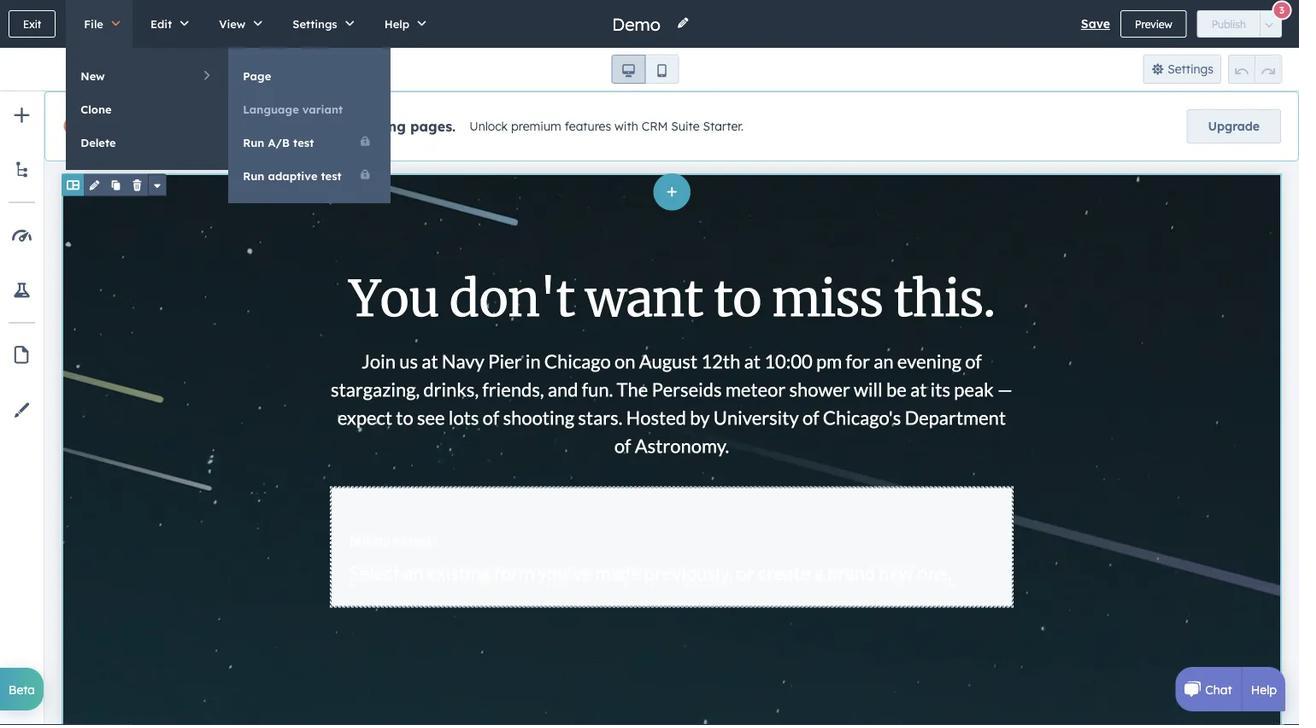 Task type: vqa. For each thing, say whether or not it's contained in the screenshot.
HubSpot
yes



Task type: describe. For each thing, give the bounding box(es) containing it.
upgrade
[[1209, 119, 1260, 134]]

test for run adaptive test
[[321, 169, 342, 183]]

clone button
[[66, 93, 228, 126]]

view
[[219, 17, 246, 31]]

1 vertical spatial help
[[1252, 683, 1277, 697]]

1 group from the left
[[612, 55, 679, 84]]

a/b
[[268, 136, 290, 150]]

language variant button
[[228, 93, 391, 126]]

run adaptive test button
[[228, 160, 391, 192]]

help button
[[367, 0, 439, 48]]

run a/b test
[[243, 136, 314, 150]]

beta
[[9, 683, 35, 697]]

clone
[[81, 102, 112, 116]]

edit
[[150, 17, 172, 31]]

test for run a/b test
[[293, 136, 314, 150]]

new
[[81, 69, 105, 83]]

edit button
[[132, 0, 201, 48]]

view button
[[201, 0, 275, 48]]

0 horizontal spatial settings
[[293, 17, 337, 31]]

language variant
[[243, 102, 343, 116]]

save button
[[1081, 14, 1111, 34]]

page
[[243, 69, 271, 83]]

publish button
[[1198, 10, 1261, 38]]

starter.
[[703, 119, 744, 134]]

1 vertical spatial settings button
[[1144, 55, 1222, 84]]

exit
[[23, 18, 41, 30]]

run adaptive test
[[243, 169, 342, 183]]

upgrade link
[[1187, 109, 1282, 144]]

landing
[[353, 118, 406, 135]]

exit link
[[9, 10, 56, 38]]



Task type: locate. For each thing, give the bounding box(es) containing it.
1 vertical spatial test
[[321, 169, 342, 183]]

features
[[565, 119, 611, 134]]

1 vertical spatial run
[[243, 169, 265, 183]]

unlock premium features with crm suite starter.
[[470, 119, 744, 134]]

delete button
[[66, 127, 228, 159]]

adaptive
[[268, 169, 318, 183]]

variant
[[302, 102, 343, 116]]

unlock
[[470, 119, 508, 134]]

publish group
[[1198, 10, 1283, 38]]

suite
[[671, 119, 700, 134]]

chat
[[1206, 683, 1233, 697]]

settings button up page button
[[275, 0, 367, 48]]

help
[[384, 17, 410, 31], [1252, 683, 1277, 697]]

settings button
[[275, 0, 367, 48], [1144, 55, 1222, 84]]

remove
[[93, 118, 148, 135]]

settings down preview button
[[1168, 62, 1214, 77]]

the
[[153, 118, 175, 135]]

run
[[243, 136, 265, 150], [243, 169, 265, 183]]

file button
[[66, 0, 132, 48]]

test down from
[[293, 136, 314, 150]]

language
[[243, 102, 299, 116]]

settings up page button
[[293, 17, 337, 31]]

run inside button
[[243, 136, 265, 150]]

run down logo
[[243, 136, 265, 150]]

0 vertical spatial test
[[293, 136, 314, 150]]

page button
[[228, 60, 391, 92]]

0 vertical spatial help
[[384, 17, 410, 31]]

2 group from the left
[[1229, 55, 1283, 84]]

run for run adaptive test
[[243, 169, 265, 183]]

0 vertical spatial settings
[[293, 17, 337, 31]]

help inside help button
[[384, 17, 410, 31]]

preview button
[[1121, 10, 1187, 38]]

0 horizontal spatial group
[[612, 55, 679, 84]]

test inside 'button'
[[321, 169, 342, 183]]

test
[[293, 136, 314, 150], [321, 169, 342, 183]]

1 horizontal spatial group
[[1229, 55, 1283, 84]]

run a/b test button
[[228, 127, 391, 159]]

0 horizontal spatial settings button
[[275, 0, 367, 48]]

0 vertical spatial run
[[243, 136, 265, 150]]

1 vertical spatial settings
[[1168, 62, 1214, 77]]

crm
[[642, 119, 668, 134]]

1 horizontal spatial settings button
[[1144, 55, 1222, 84]]

0 vertical spatial settings button
[[275, 0, 367, 48]]

1 horizontal spatial test
[[321, 169, 342, 183]]

group
[[612, 55, 679, 84], [1229, 55, 1283, 84]]

new button
[[66, 60, 228, 92]]

settings
[[293, 17, 337, 31], [1168, 62, 1214, 77]]

preview
[[1135, 18, 1173, 30]]

with
[[615, 119, 638, 134]]

run inside 'button'
[[243, 169, 265, 183]]

settings button down preview button
[[1144, 55, 1222, 84]]

1 horizontal spatial settings
[[1168, 62, 1214, 77]]

3
[[1280, 4, 1285, 16]]

run left adaptive
[[243, 169, 265, 183]]

your
[[317, 118, 349, 135]]

delete
[[81, 136, 116, 150]]

beta button
[[0, 669, 44, 711]]

0 horizontal spatial test
[[293, 136, 314, 150]]

remove the hubspot logo from your landing pages.
[[93, 118, 456, 135]]

from
[[279, 118, 312, 135]]

publish
[[1212, 18, 1247, 30]]

group down "publish" group
[[1229, 55, 1283, 84]]

group up crm
[[612, 55, 679, 84]]

run for run a/b test
[[243, 136, 265, 150]]

premium
[[511, 119, 562, 134]]

pages.
[[410, 118, 456, 135]]

1 run from the top
[[243, 136, 265, 150]]

test inside button
[[293, 136, 314, 150]]

None field
[[611, 12, 666, 35]]

2 run from the top
[[243, 169, 265, 183]]

logo
[[244, 118, 275, 135]]

0 horizontal spatial help
[[384, 17, 410, 31]]

file
[[84, 17, 103, 31]]

1 horizontal spatial help
[[1252, 683, 1277, 697]]

hubspot
[[179, 118, 240, 135]]

test right adaptive
[[321, 169, 342, 183]]

save
[[1081, 16, 1111, 31]]



